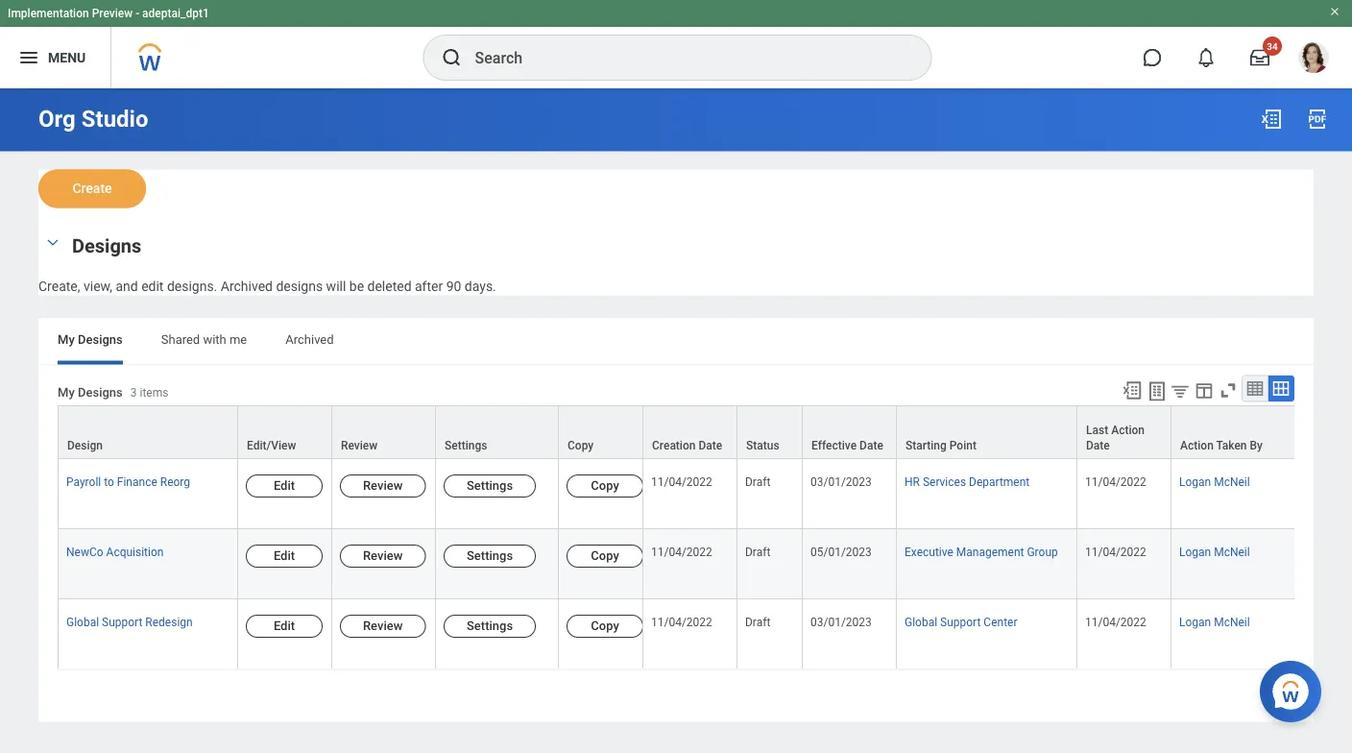 Task type: describe. For each thing, give the bounding box(es) containing it.
designs for my designs 3 items
[[78, 385, 123, 399]]

menu
[[48, 50, 86, 65]]

designs
[[276, 278, 323, 294]]

3 row from the top
[[58, 529, 1353, 599]]

my designs 3 items
[[58, 385, 168, 399]]

settings for settings popup button
[[445, 438, 488, 452]]

status button
[[738, 406, 802, 458]]

copy button for global support center the logan mcneil link
[[567, 614, 644, 638]]

settings for settings button for 1st the logan mcneil link from the top of the org studio main content copy button
[[467, 478, 513, 492]]

review button for copy button corresponding to global support center the logan mcneil link's settings button
[[340, 614, 426, 638]]

fullscreen image
[[1218, 380, 1239, 401]]

me
[[230, 332, 247, 347]]

design column header
[[58, 405, 238, 460]]

4 row from the top
[[58, 599, 1353, 669]]

1 logan from the top
[[1180, 475, 1212, 488]]

3
[[130, 386, 137, 399]]

and
[[116, 278, 138, 294]]

department
[[970, 475, 1030, 488]]

profile logan mcneil image
[[1299, 42, 1330, 77]]

create, view, and edit designs. archived designs will be deleted after 90 days.
[[38, 278, 497, 294]]

action taken by
[[1181, 438, 1263, 452]]

review for review popup button
[[341, 438, 378, 452]]

edit for global support center the logan mcneil link
[[274, 618, 295, 632]]

effective
[[812, 438, 857, 452]]

select to filter grid data image
[[1170, 381, 1191, 401]]

newco acquisition
[[66, 545, 164, 559]]

1 mcneil from the top
[[1215, 475, 1251, 488]]

settings column header
[[436, 405, 559, 460]]

my for my designs 3 items
[[58, 385, 75, 399]]

review button
[[332, 406, 435, 458]]

date for effective date
[[860, 438, 884, 452]]

starting point column header
[[897, 405, 1078, 460]]

mcneil for executive management group
[[1215, 545, 1251, 559]]

create
[[72, 181, 112, 196]]

justify image
[[17, 46, 40, 69]]

logan for global support center
[[1180, 615, 1212, 629]]

copy column header
[[559, 405, 644, 460]]

edit button for review button related to settings button for 1st the logan mcneil link from the top of the org studio main content copy button
[[246, 474, 323, 497]]

payroll
[[66, 475, 101, 488]]

support for center
[[941, 615, 981, 629]]

action inside 'last action date'
[[1112, 423, 1145, 437]]

org
[[38, 105, 76, 133]]

edit
[[141, 278, 164, 294]]

-
[[136, 7, 139, 20]]

acquisition
[[106, 545, 164, 559]]

will
[[326, 278, 346, 294]]

toolbar inside org studio main content
[[1114, 375, 1295, 405]]

effective date
[[812, 438, 884, 452]]

designs.
[[167, 278, 217, 294]]

2 settings button from the top
[[444, 544, 536, 567]]

copy button
[[559, 406, 643, 458]]

notifications large image
[[1197, 48, 1216, 67]]

90
[[446, 278, 462, 294]]

designs for my designs
[[78, 332, 123, 347]]

reorg
[[160, 475, 190, 488]]

org studio main content
[[0, 88, 1353, 739]]

designs inside group
[[72, 235, 142, 258]]

implementation
[[8, 7, 89, 20]]

finance
[[117, 475, 157, 488]]

mcneil for global support center
[[1215, 615, 1251, 629]]

draft for executive management group
[[746, 545, 771, 559]]

payroll to finance reorg link
[[66, 471, 190, 488]]

logan mcneil for global support center
[[1180, 615, 1251, 629]]

settings for second settings button
[[467, 548, 513, 562]]

be
[[350, 278, 364, 294]]

review button for settings button for 1st the logan mcneil link from the top of the org studio main content copy button
[[340, 474, 426, 497]]

review for review button related to settings button for 1st the logan mcneil link from the top of the org studio main content copy button
[[363, 478, 403, 492]]

global for global support center
[[905, 615, 938, 629]]

edit button for review button related to copy button corresponding to global support center the logan mcneil link's settings button
[[246, 614, 323, 638]]

create button
[[38, 170, 146, 208]]

05/01/2023
[[811, 545, 872, 559]]

expand table image
[[1272, 379, 1291, 398]]

starting
[[906, 438, 947, 452]]

table image
[[1246, 379, 1265, 398]]

redesign
[[145, 615, 193, 629]]

settings button for copy button corresponding to global support center the logan mcneil link
[[444, 614, 536, 638]]

view printable version (pdf) image
[[1307, 108, 1330, 131]]

deleted
[[368, 278, 412, 294]]

logan mcneil for executive management group
[[1180, 545, 1251, 559]]

edit/view column header
[[238, 405, 332, 460]]

2 row from the top
[[58, 459, 1353, 529]]

chevron down image
[[41, 236, 64, 249]]

settings button for 1st the logan mcneil link from the top of the org studio main content copy button
[[444, 474, 536, 497]]

archived inside designs group
[[221, 278, 273, 294]]

services
[[923, 475, 967, 488]]

hr services department
[[905, 475, 1030, 488]]

my for my designs
[[58, 332, 75, 347]]

starting point
[[906, 438, 977, 452]]



Task type: vqa. For each thing, say whether or not it's contained in the screenshot.
Logan Mcneil
yes



Task type: locate. For each thing, give the bounding box(es) containing it.
studio
[[81, 105, 148, 133]]

1 vertical spatial export to excel image
[[1122, 380, 1143, 401]]

my down create,
[[58, 332, 75, 347]]

search image
[[441, 46, 464, 69]]

export to excel image
[[1261, 108, 1284, 131], [1122, 380, 1143, 401]]

logan for executive management group
[[1180, 545, 1212, 559]]

1 vertical spatial logan mcneil link
[[1180, 541, 1251, 559]]

2 copy button from the top
[[567, 544, 644, 567]]

view,
[[84, 278, 112, 294]]

newco acquisition link
[[66, 541, 164, 559]]

last action date button
[[1078, 406, 1171, 458]]

org studio
[[38, 105, 148, 133]]

tab list containing my designs
[[38, 318, 1314, 364]]

2 support from the left
[[941, 615, 981, 629]]

2 vertical spatial logan mcneil link
[[1180, 612, 1251, 629]]

1 vertical spatial 03/01/2023
[[811, 615, 872, 629]]

date for creation date
[[699, 438, 723, 452]]

1 logan mcneil link from the top
[[1180, 471, 1251, 488]]

2 global from the left
[[905, 615, 938, 629]]

3 logan mcneil link from the top
[[1180, 612, 1251, 629]]

executive management group link
[[905, 541, 1059, 559]]

inbox large image
[[1251, 48, 1270, 67]]

0 vertical spatial settings button
[[444, 474, 536, 497]]

export to excel image left view printable version (pdf) image
[[1261, 108, 1284, 131]]

0 vertical spatial edit button
[[246, 474, 323, 497]]

draft for global support center
[[746, 615, 771, 629]]

0 vertical spatial export to excel image
[[1261, 108, 1284, 131]]

0 horizontal spatial export to excel image
[[1122, 380, 1143, 401]]

tab list
[[38, 318, 1314, 364]]

11/04/2022
[[651, 475, 713, 488], [1086, 475, 1147, 488], [651, 545, 713, 559], [1086, 545, 1147, 559], [651, 615, 713, 629], [1086, 615, 1147, 629]]

1 vertical spatial my
[[58, 385, 75, 399]]

design
[[67, 438, 103, 452]]

global support redesign
[[66, 615, 193, 629]]

days.
[[465, 278, 497, 294]]

last
[[1087, 423, 1109, 437]]

menu banner
[[0, 0, 1353, 88]]

date inside 'last action date'
[[1087, 438, 1110, 452]]

global down executive on the right of page
[[905, 615, 938, 629]]

by
[[1251, 438, 1263, 452]]

designs group
[[38, 231, 1314, 295]]

create,
[[38, 278, 80, 294]]

0 vertical spatial designs
[[72, 235, 142, 258]]

0 vertical spatial 03/01/2023
[[811, 475, 872, 488]]

0 vertical spatial my
[[58, 332, 75, 347]]

my designs
[[58, 332, 123, 347]]

logan mcneil
[[1180, 475, 1251, 488], [1180, 545, 1251, 559], [1180, 615, 1251, 629]]

global down newco
[[66, 615, 99, 629]]

support
[[102, 615, 143, 629], [941, 615, 981, 629]]

2 logan mcneil from the top
[[1180, 545, 1251, 559]]

center
[[984, 615, 1018, 629]]

0 horizontal spatial support
[[102, 615, 143, 629]]

date right creation
[[699, 438, 723, 452]]

adeptai_dpt1
[[142, 7, 209, 20]]

1 vertical spatial edit
[[274, 548, 295, 562]]

2 vertical spatial settings button
[[444, 614, 536, 638]]

1 copy button from the top
[[567, 474, 644, 497]]

designs left 3
[[78, 385, 123, 399]]

global support redesign link
[[66, 612, 193, 629]]

2 vertical spatial edit
[[274, 618, 295, 632]]

0 vertical spatial logan
[[1180, 475, 1212, 488]]

34 button
[[1239, 37, 1283, 79]]

last action date column header
[[1078, 405, 1172, 460]]

export to excel image left export to worksheets image
[[1122, 380, 1143, 401]]

1 vertical spatial designs
[[78, 332, 123, 347]]

action left the taken
[[1181, 438, 1214, 452]]

date right effective
[[860, 438, 884, 452]]

payroll to finance reorg
[[66, 475, 190, 488]]

group
[[1028, 545, 1059, 559]]

1 horizontal spatial date
[[860, 438, 884, 452]]

design button
[[59, 406, 237, 458]]

3 logan mcneil from the top
[[1180, 615, 1251, 629]]

global
[[66, 615, 99, 629], [905, 615, 938, 629]]

0 vertical spatial action
[[1112, 423, 1145, 437]]

1 vertical spatial settings button
[[444, 544, 536, 567]]

executive
[[905, 545, 954, 559]]

creation
[[652, 438, 696, 452]]

1 vertical spatial archived
[[286, 332, 334, 347]]

03/01/2023 for copy button corresponding to global support center the logan mcneil link
[[811, 615, 872, 629]]

date
[[699, 438, 723, 452], [860, 438, 884, 452], [1087, 438, 1110, 452]]

tab list inside org studio main content
[[38, 318, 1314, 364]]

0 vertical spatial copy button
[[567, 474, 644, 497]]

global support center
[[905, 615, 1018, 629]]

copy
[[568, 438, 594, 452], [591, 478, 619, 492], [591, 548, 619, 562], [591, 618, 619, 632]]

1 settings button from the top
[[444, 474, 536, 497]]

review
[[341, 438, 378, 452], [363, 478, 403, 492], [363, 548, 403, 562], [363, 618, 403, 632]]

status
[[747, 438, 780, 452]]

support left center
[[941, 615, 981, 629]]

2 mcneil from the top
[[1215, 545, 1251, 559]]

2 vertical spatial logan
[[1180, 615, 1212, 629]]

3 edit button from the top
[[246, 614, 323, 638]]

items
[[140, 386, 168, 399]]

2 draft from the top
[[746, 545, 771, 559]]

review for review button related to copy button corresponding to global support center the logan mcneil link's settings button
[[363, 618, 403, 632]]

creation date
[[652, 438, 723, 452]]

logan
[[1180, 475, 1212, 488], [1180, 545, 1212, 559], [1180, 615, 1212, 629]]

copy button
[[567, 474, 644, 497], [567, 544, 644, 567], [567, 614, 644, 638]]

designs
[[72, 235, 142, 258], [78, 332, 123, 347], [78, 385, 123, 399]]

3 draft from the top
[[746, 615, 771, 629]]

0 horizontal spatial action
[[1112, 423, 1145, 437]]

edit
[[274, 478, 295, 492], [274, 548, 295, 562], [274, 618, 295, 632]]

0 horizontal spatial global
[[66, 615, 99, 629]]

support left redesign on the bottom left of the page
[[102, 615, 143, 629]]

taken
[[1217, 438, 1248, 452]]

03/01/2023 down the "effective date"
[[811, 475, 872, 488]]

1 draft from the top
[[746, 475, 771, 488]]

0 vertical spatial logan mcneil link
[[1180, 471, 1251, 488]]

03/01/2023 for 1st the logan mcneil link from the top of the org studio main content copy button
[[811, 475, 872, 488]]

newco
[[66, 545, 103, 559]]

designs up view,
[[72, 235, 142, 258]]

1 horizontal spatial support
[[941, 615, 981, 629]]

1 logan mcneil from the top
[[1180, 475, 1251, 488]]

0 vertical spatial draft
[[746, 475, 771, 488]]

1 vertical spatial draft
[[746, 545, 771, 559]]

1 row from the top
[[58, 405, 1353, 460]]

2 vertical spatial copy button
[[567, 614, 644, 638]]

1 global from the left
[[66, 615, 99, 629]]

0 horizontal spatial archived
[[221, 278, 273, 294]]

3 copy button from the top
[[567, 614, 644, 638]]

after
[[415, 278, 443, 294]]

Search Workday  search field
[[475, 37, 892, 79]]

my up design in the left bottom of the page
[[58, 385, 75, 399]]

review button
[[340, 474, 426, 497], [340, 544, 426, 567], [340, 614, 426, 638]]

logan mcneil link
[[1180, 471, 1251, 488], [1180, 541, 1251, 559], [1180, 612, 1251, 629]]

archived left designs
[[221, 278, 273, 294]]

review column header
[[332, 405, 436, 460]]

logan mcneil link for global support center
[[1180, 612, 1251, 629]]

starting point button
[[897, 406, 1077, 458]]

to
[[104, 475, 114, 488]]

0 vertical spatial edit
[[274, 478, 295, 492]]

executive management group
[[905, 545, 1059, 559]]

2 horizontal spatial date
[[1087, 438, 1110, 452]]

1 03/01/2023 from the top
[[811, 475, 872, 488]]

date down last
[[1087, 438, 1110, 452]]

1 vertical spatial review button
[[340, 544, 426, 567]]

point
[[950, 438, 977, 452]]

1 vertical spatial mcneil
[[1215, 545, 1251, 559]]

2 review button from the top
[[340, 544, 426, 567]]

copy button for 1st the logan mcneil link from the top of the org studio main content
[[567, 474, 644, 497]]

settings for copy button corresponding to global support center the logan mcneil link's settings button
[[467, 618, 513, 632]]

3 edit from the top
[[274, 618, 295, 632]]

close environment banner image
[[1330, 6, 1341, 17]]

review for 2nd review button
[[363, 548, 403, 562]]

2 edit button from the top
[[246, 544, 323, 567]]

3 settings button from the top
[[444, 614, 536, 638]]

with
[[203, 332, 227, 347]]

copy inside popup button
[[568, 438, 594, 452]]

menu button
[[0, 27, 111, 88]]

last action date
[[1087, 423, 1145, 452]]

effective date button
[[803, 406, 896, 458]]

2 logan mcneil link from the top
[[1180, 541, 1251, 559]]

action taken by button
[[1172, 406, 1313, 458]]

row containing last action date
[[58, 405, 1353, 460]]

0 vertical spatial archived
[[221, 278, 273, 294]]

3 logan from the top
[[1180, 615, 1212, 629]]

2 vertical spatial mcneil
[[1215, 615, 1251, 629]]

1 review button from the top
[[340, 474, 426, 497]]

archived down designs
[[286, 332, 334, 347]]

1 horizontal spatial action
[[1181, 438, 1214, 452]]

0 vertical spatial review button
[[340, 474, 426, 497]]

1 vertical spatial copy button
[[567, 544, 644, 567]]

1 vertical spatial logan mcneil
[[1180, 545, 1251, 559]]

2 logan from the top
[[1180, 545, 1212, 559]]

preview
[[92, 7, 133, 20]]

2 vertical spatial review button
[[340, 614, 426, 638]]

34
[[1268, 40, 1279, 52]]

1 edit button from the top
[[246, 474, 323, 497]]

review inside popup button
[[341, 438, 378, 452]]

1 horizontal spatial archived
[[286, 332, 334, 347]]

0 vertical spatial logan mcneil
[[1180, 475, 1251, 488]]

0 vertical spatial mcneil
[[1215, 475, 1251, 488]]

mcneil
[[1215, 475, 1251, 488], [1215, 545, 1251, 559], [1215, 615, 1251, 629]]

date inside column header
[[860, 438, 884, 452]]

1 horizontal spatial export to excel image
[[1261, 108, 1284, 131]]

edit for 1st the logan mcneil link from the top of the org studio main content
[[274, 478, 295, 492]]

management
[[957, 545, 1025, 559]]

1 horizontal spatial global
[[905, 615, 938, 629]]

export to excel image for export to worksheets image
[[1122, 380, 1143, 401]]

2 vertical spatial designs
[[78, 385, 123, 399]]

3 date from the left
[[1087, 438, 1110, 452]]

0 horizontal spatial date
[[699, 438, 723, 452]]

1 edit from the top
[[274, 478, 295, 492]]

2 my from the top
[[58, 385, 75, 399]]

shared
[[161, 332, 200, 347]]

designs button
[[72, 235, 142, 258]]

archived
[[221, 278, 273, 294], [286, 332, 334, 347]]

click to view/edit grid preferences image
[[1194, 380, 1215, 401]]

effective date column header
[[803, 405, 897, 460]]

settings
[[445, 438, 488, 452], [467, 478, 513, 492], [467, 548, 513, 562], [467, 618, 513, 632]]

1 vertical spatial action
[[1181, 438, 1214, 452]]

action
[[1112, 423, 1145, 437], [1181, 438, 1214, 452]]

logan mcneil link for executive management group
[[1180, 541, 1251, 559]]

edit/view
[[247, 438, 296, 452]]

edit/view button
[[238, 406, 331, 458]]

2 vertical spatial draft
[[746, 615, 771, 629]]

creation date button
[[644, 406, 737, 458]]

creation date column header
[[644, 405, 738, 460]]

3 mcneil from the top
[[1215, 615, 1251, 629]]

export to worksheets image
[[1146, 380, 1169, 403]]

1 vertical spatial logan
[[1180, 545, 1212, 559]]

export to excel image for view printable version (pdf) image
[[1261, 108, 1284, 131]]

settings button
[[436, 406, 558, 458]]

settings button
[[444, 474, 536, 497], [444, 544, 536, 567], [444, 614, 536, 638]]

status column header
[[738, 405, 803, 460]]

2 03/01/2023 from the top
[[811, 615, 872, 629]]

action right last
[[1112, 423, 1145, 437]]

1 support from the left
[[102, 615, 143, 629]]

global for global support redesign
[[66, 615, 99, 629]]

2 date from the left
[[860, 438, 884, 452]]

hr
[[905, 475, 920, 488]]

global support center link
[[905, 612, 1018, 629]]

1 vertical spatial edit button
[[246, 544, 323, 567]]

2 vertical spatial logan mcneil
[[1180, 615, 1251, 629]]

3 review button from the top
[[340, 614, 426, 638]]

row
[[58, 405, 1353, 460], [58, 459, 1353, 529], [58, 529, 1353, 599], [58, 599, 1353, 669]]

implementation preview -   adeptai_dpt1
[[8, 7, 209, 20]]

support for redesign
[[102, 615, 143, 629]]

2 edit from the top
[[274, 548, 295, 562]]

1 my from the top
[[58, 332, 75, 347]]

designs down view,
[[78, 332, 123, 347]]

toolbar
[[1114, 375, 1295, 405]]

hr services department link
[[905, 471, 1030, 488]]

shared with me
[[161, 332, 247, 347]]

settings inside settings popup button
[[445, 438, 488, 452]]

2 vertical spatial edit button
[[246, 614, 323, 638]]

03/01/2023 down '05/01/2023'
[[811, 615, 872, 629]]

1 date from the left
[[699, 438, 723, 452]]



